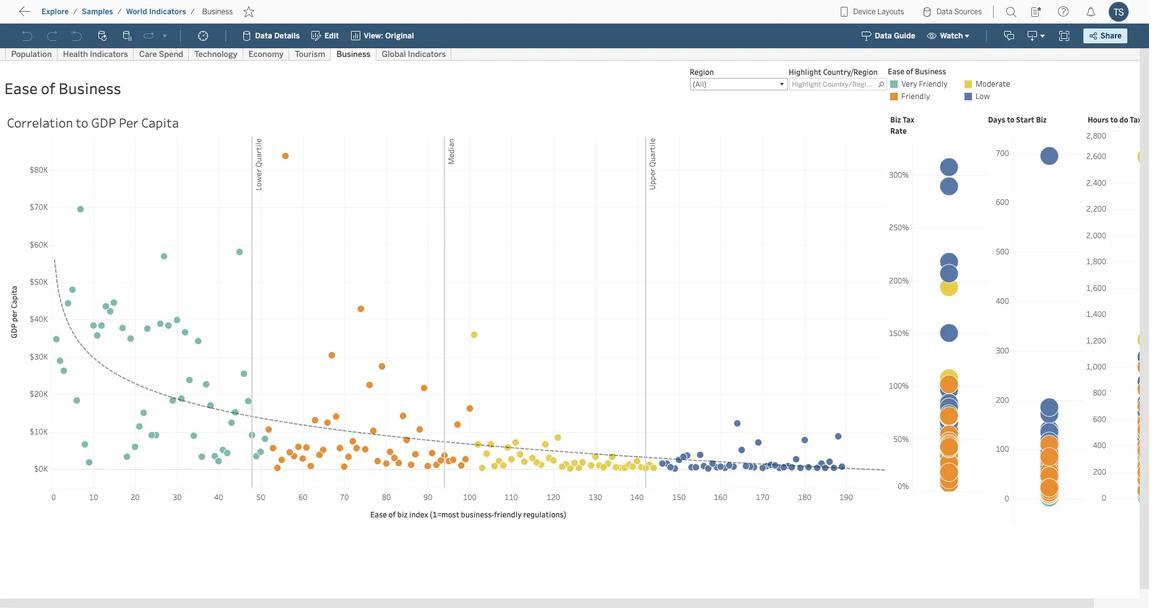 Task type: describe. For each thing, give the bounding box(es) containing it.
samples
[[82, 7, 113, 16]]

explore
[[42, 7, 69, 16]]

content
[[68, 9, 106, 21]]

business element
[[199, 7, 237, 16]]



Task type: locate. For each thing, give the bounding box(es) containing it.
/ left business element
[[191, 7, 195, 16]]

1 / from the left
[[73, 7, 77, 16]]

skip
[[32, 9, 53, 21]]

skip to content link
[[30, 7, 126, 23]]

indicators
[[149, 7, 186, 16]]

1 horizontal spatial /
[[118, 7, 122, 16]]

world indicators link
[[125, 7, 187, 17]]

to
[[56, 9, 66, 21]]

business
[[202, 7, 233, 16]]

world
[[126, 7, 147, 16]]

explore link
[[41, 7, 70, 17]]

0 horizontal spatial /
[[73, 7, 77, 16]]

2 / from the left
[[118, 7, 122, 16]]

3 / from the left
[[191, 7, 195, 16]]

/ right to on the top of page
[[73, 7, 77, 16]]

2 horizontal spatial /
[[191, 7, 195, 16]]

/ left the 'world' at left
[[118, 7, 122, 16]]

/
[[73, 7, 77, 16], [118, 7, 122, 16], [191, 7, 195, 16]]

explore / samples / world indicators /
[[42, 7, 195, 16]]

skip to content
[[32, 9, 106, 21]]

samples link
[[81, 7, 114, 17]]



Task type: vqa. For each thing, say whether or not it's contained in the screenshot.
leftmost /
yes



